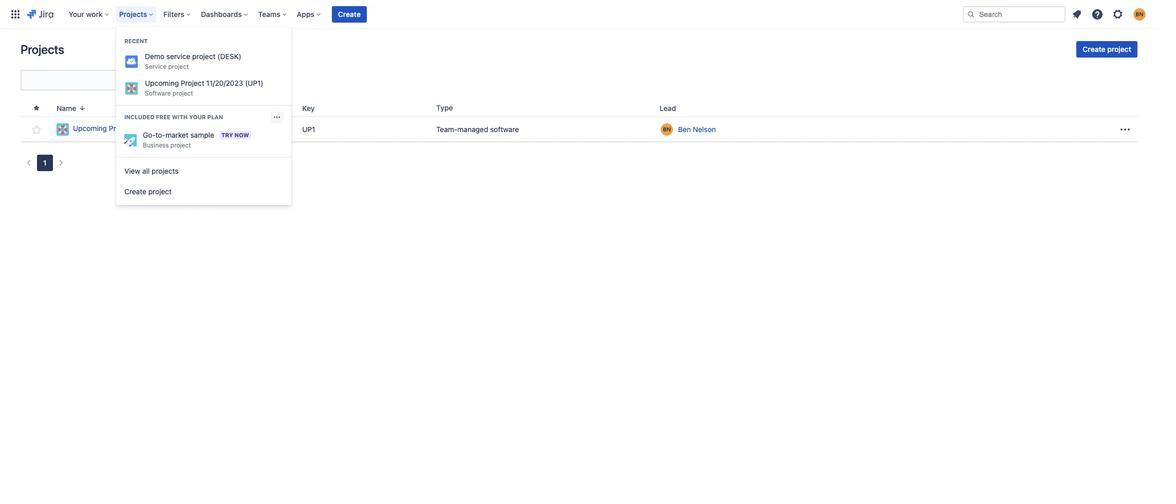 Task type: locate. For each thing, give the bounding box(es) containing it.
star upcoming project 11/20/2023 image
[[30, 123, 43, 135]]

1 vertical spatial projects
[[21, 42, 64, 57]]

1 horizontal spatial project
[[181, 79, 204, 87]]

projects up recent
[[119, 10, 147, 18]]

projects button
[[116, 6, 157, 22]]

dashboards button
[[198, 6, 252, 22]]

1 vertical spatial software
[[145, 89, 171, 97]]

lead button
[[656, 102, 689, 114]]

project down included
[[109, 124, 132, 133]]

create project down the "help" image at the right top
[[1084, 45, 1132, 53]]

your
[[69, 10, 84, 18]]

0 vertical spatial project
[[181, 79, 204, 87]]

create project button down the "help" image at the right top
[[1077, 41, 1138, 58]]

up1
[[302, 125, 315, 133]]

11/20/2023 for upcoming project 11/20/2023
[[134, 124, 171, 133]]

create project
[[1084, 45, 1132, 53], [124, 187, 172, 196]]

go-
[[143, 130, 156, 139]]

try now
[[222, 132, 249, 138]]

11/20/2023 down the free
[[134, 124, 171, 133]]

ben
[[679, 125, 691, 133]]

primary element
[[6, 0, 963, 29]]

create
[[338, 10, 361, 18], [1084, 45, 1106, 53], [124, 187, 147, 196]]

help image
[[1092, 8, 1104, 20]]

with
[[172, 114, 188, 120]]

upcoming
[[145, 79, 179, 87], [73, 124, 107, 133]]

create inside button
[[338, 10, 361, 18]]

1 horizontal spatial create
[[338, 10, 361, 18]]

your work button
[[66, 6, 113, 22]]

software left clear image
[[164, 76, 190, 84]]

managed
[[458, 125, 489, 133]]

0 vertical spatial create project button
[[1077, 41, 1138, 58]]

included
[[124, 114, 155, 120]]

1 horizontal spatial 11/20/2023
[[206, 79, 243, 87]]

software down "jira"
[[145, 89, 171, 97]]

jira software
[[152, 76, 190, 84]]

(up1)
[[245, 79, 264, 87]]

0 vertical spatial software
[[164, 76, 190, 84]]

create project button
[[1077, 41, 1138, 58], [116, 181, 291, 202]]

jira image
[[27, 8, 53, 20], [27, 8, 53, 20]]

0 vertical spatial create
[[338, 10, 361, 18]]

create down view
[[124, 187, 147, 196]]

11/20/2023
[[206, 79, 243, 87], [134, 124, 171, 133]]

0 vertical spatial upcoming
[[145, 79, 179, 87]]

project inside upcoming project 11/20/2023 (up1) software project
[[173, 89, 193, 97]]

jira
[[152, 76, 163, 84]]

create down the "help" image at the right top
[[1084, 45, 1106, 53]]

work
[[86, 10, 103, 18]]

demo service project (desk) service project
[[145, 52, 242, 70]]

your profile and settings image
[[1134, 8, 1147, 20]]

None text field
[[22, 73, 122, 87]]

service
[[145, 63, 167, 70]]

11/20/2023 for upcoming project 11/20/2023 (up1) software project
[[206, 79, 243, 87]]

0 vertical spatial create project
[[1084, 45, 1132, 53]]

projects
[[152, 167, 179, 175]]

0 horizontal spatial create project button
[[116, 181, 291, 202]]

project inside upcoming project 11/20/2023 (up1) software project
[[181, 79, 204, 87]]

project down "go-to-market sample"
[[171, 141, 191, 149]]

notifications image
[[1071, 8, 1084, 20]]

0 horizontal spatial upcoming
[[73, 124, 107, 133]]

name button
[[52, 102, 91, 114]]

0 horizontal spatial create project
[[124, 187, 172, 196]]

business
[[143, 141, 169, 149]]

sample
[[190, 130, 214, 139]]

projects down appswitcher icon
[[21, 42, 64, 57]]

project down jira software
[[173, 89, 193, 97]]

project for upcoming project 11/20/2023
[[109, 124, 132, 133]]

(desk)
[[218, 52, 242, 61]]

view all projects link
[[116, 161, 291, 181]]

market
[[166, 130, 189, 139]]

software
[[164, 76, 190, 84], [145, 89, 171, 97]]

now
[[235, 132, 249, 138]]

project for upcoming project 11/20/2023 (up1) software project
[[181, 79, 204, 87]]

project
[[181, 79, 204, 87], [109, 124, 132, 133]]

1 button
[[37, 155, 53, 171]]

11/20/2023 inside the upcoming project 11/20/2023 link
[[134, 124, 171, 133]]

recent
[[124, 38, 148, 44]]

settings image
[[1113, 8, 1125, 20]]

1 vertical spatial create
[[1084, 45, 1106, 53]]

project
[[1108, 45, 1132, 53], [192, 52, 216, 61], [168, 63, 189, 70], [173, 89, 193, 97], [171, 141, 191, 149], [148, 187, 172, 196]]

create project button down projects
[[116, 181, 291, 202]]

project inside "go-to-market sample" group
[[171, 141, 191, 149]]

dashboards
[[201, 10, 242, 18]]

upcoming inside upcoming project 11/20/2023 (up1) software project
[[145, 79, 179, 87]]

1 vertical spatial project
[[109, 124, 132, 133]]

2 horizontal spatial create
[[1084, 45, 1106, 53]]

2 vertical spatial create
[[124, 187, 147, 196]]

11/20/2023 inside upcoming project 11/20/2023 (up1) software project
[[206, 79, 243, 87]]

projects
[[119, 10, 147, 18], [21, 42, 64, 57]]

banner containing your work
[[0, 0, 1159, 29]]

business project
[[143, 141, 191, 149]]

0 horizontal spatial 11/20/2023
[[134, 124, 171, 133]]

0 vertical spatial projects
[[119, 10, 147, 18]]

nelson
[[693, 125, 716, 133]]

lead
[[660, 104, 677, 112]]

1 horizontal spatial projects
[[119, 10, 147, 18]]

1 horizontal spatial upcoming
[[145, 79, 179, 87]]

1
[[43, 158, 47, 167]]

1 vertical spatial 11/20/2023
[[134, 124, 171, 133]]

upcoming down service
[[145, 79, 179, 87]]

0 horizontal spatial project
[[109, 124, 132, 133]]

0 vertical spatial 11/20/2023
[[206, 79, 243, 87]]

search image
[[968, 10, 976, 18]]

11/20/2023 down (desk)
[[206, 79, 243, 87]]

create right apps 'popup button'
[[338, 10, 361, 18]]

0 horizontal spatial create
[[124, 187, 147, 196]]

software inside upcoming project 11/20/2023 (up1) software project
[[145, 89, 171, 97]]

banner
[[0, 0, 1159, 29]]

1 vertical spatial upcoming
[[73, 124, 107, 133]]

create project down all
[[124, 187, 172, 196]]

1 horizontal spatial create project
[[1084, 45, 1132, 53]]

upcoming down the name button
[[73, 124, 107, 133]]

project down demo service project (desk) service project
[[181, 79, 204, 87]]



Task type: describe. For each thing, give the bounding box(es) containing it.
software
[[490, 125, 519, 133]]

key
[[302, 104, 315, 112]]

to-
[[156, 130, 166, 139]]

project down service
[[168, 63, 189, 70]]

1 horizontal spatial create project button
[[1077, 41, 1138, 58]]

name
[[57, 104, 76, 112]]

upcoming project 11/20/2023 link
[[57, 123, 294, 135]]

clear image
[[220, 76, 228, 84]]

open image
[[230, 74, 243, 86]]

teams
[[258, 10, 281, 18]]

project down settings image
[[1108, 45, 1132, 53]]

key button
[[298, 102, 327, 114]]

1 vertical spatial create project button
[[116, 181, 291, 202]]

your work
[[69, 10, 103, 18]]

team-managed software
[[437, 125, 519, 133]]

Search field
[[963, 6, 1066, 22]]

project up clear image
[[192, 52, 216, 61]]

create button
[[332, 6, 367, 22]]

ben nelson
[[679, 125, 716, 133]]

demo
[[145, 52, 165, 61]]

0 horizontal spatial projects
[[21, 42, 64, 57]]

filters button
[[160, 6, 195, 22]]

view all projects
[[124, 167, 179, 175]]

project down projects
[[148, 187, 172, 196]]

team-
[[437, 125, 458, 133]]

plan
[[207, 114, 223, 120]]

ben nelson link
[[679, 124, 716, 134]]

previous image
[[23, 157, 35, 169]]

upcoming project 11/20/2023 (up1) software project
[[145, 79, 264, 97]]

more image
[[1120, 123, 1132, 135]]

appswitcher icon image
[[9, 8, 22, 20]]

go-to-market sample group
[[116, 105, 291, 157]]

projects inside dropdown button
[[119, 10, 147, 18]]

clear image
[[192, 76, 200, 84]]

try
[[222, 132, 233, 138]]

apps
[[297, 10, 315, 18]]

all
[[142, 167, 150, 175]]

included free with your plan
[[124, 114, 223, 120]]

upcoming for upcoming project 11/20/2023
[[73, 124, 107, 133]]

view
[[124, 167, 140, 175]]

upcoming project 11/20/2023
[[73, 124, 171, 133]]

type
[[437, 103, 453, 112]]

upcoming for upcoming project 11/20/2023 (up1) software project
[[145, 79, 179, 87]]

more image
[[273, 113, 281, 121]]

filters
[[164, 10, 185, 18]]

go-to-market sample
[[143, 130, 214, 139]]

next image
[[55, 157, 67, 169]]

1 vertical spatial create project
[[124, 187, 172, 196]]

free
[[156, 114, 171, 120]]

service
[[166, 52, 190, 61]]

apps button
[[294, 6, 325, 22]]

your
[[189, 114, 206, 120]]

teams button
[[255, 6, 291, 22]]



Task type: vqa. For each thing, say whether or not it's contained in the screenshot.
INCLUDED FREE WITH YOUR PLAN
yes



